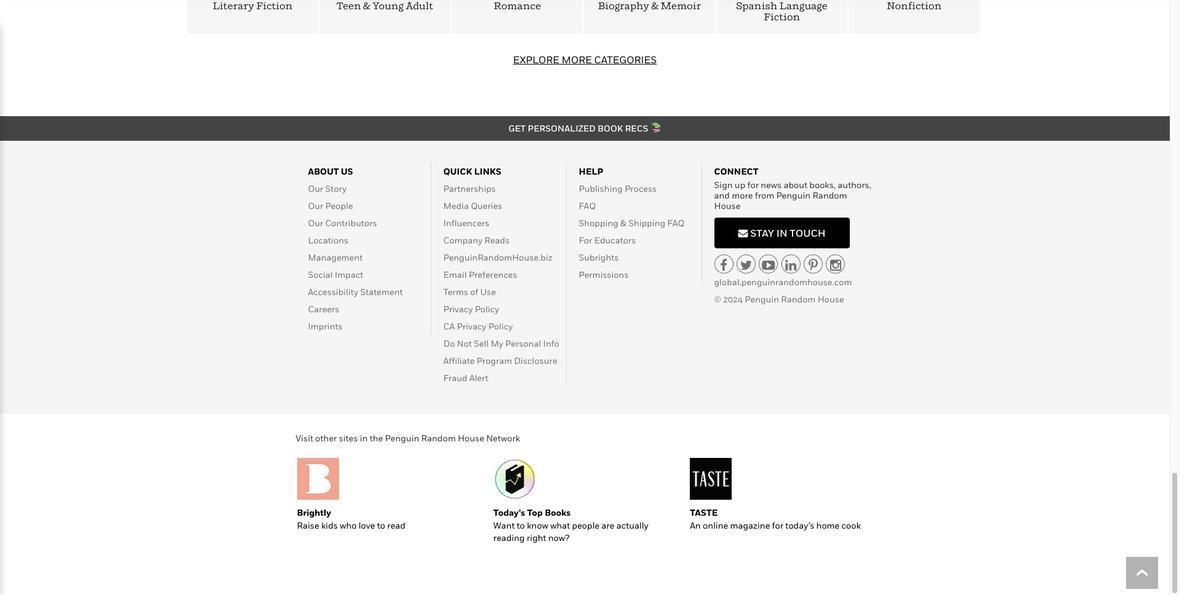 Task type: describe. For each thing, give the bounding box(es) containing it.
for educators link
[[579, 235, 636, 246]]

spanish
[[736, 0, 777, 11]]

for educators
[[579, 235, 636, 246]]

today's top books image
[[493, 459, 535, 500]]

sign
[[714, 180, 733, 190]]

0 vertical spatial more
[[562, 54, 592, 66]]

our for our story
[[308, 184, 323, 194]]

house inside connect sign up for news about books, authors, and more from penguin random house
[[714, 201, 741, 211]]

stay in touch button
[[714, 218, 850, 248]]

authors,
[[838, 180, 871, 190]]

shopping & shipping faq
[[579, 218, 685, 228]]

links
[[474, 166, 501, 177]]

© 2024 penguin random house
[[714, 294, 844, 304]]

our people
[[308, 201, 353, 211]]

stay
[[750, 227, 774, 239]]

shipping
[[628, 218, 665, 228]]

influencers link
[[443, 218, 489, 228]]

taste
[[690, 508, 718, 518]]

affiliate
[[443, 356, 475, 366]]

get personalized book recs 📚
[[508, 123, 661, 134]]

language
[[779, 0, 828, 11]]

magazine
[[730, 521, 770, 531]]

about us
[[308, 166, 353, 177]]

reads
[[484, 235, 510, 246]]

get personalized book recs 📚 link
[[508, 123, 661, 134]]

get
[[508, 123, 526, 134]]

our people link
[[308, 201, 353, 211]]

terms of use
[[443, 287, 496, 297]]

2 vertical spatial penguin
[[385, 433, 419, 444]]

up
[[735, 180, 745, 190]]

us
[[341, 166, 353, 177]]

management
[[308, 252, 363, 263]]

our for our people
[[308, 201, 323, 211]]

publishing process
[[579, 184, 657, 194]]

today's
[[785, 521, 814, 531]]

now?
[[548, 533, 569, 544]]

are
[[601, 521, 614, 531]]

preferences
[[469, 270, 517, 280]]

1 vertical spatial policy
[[488, 321, 513, 332]]

our story link
[[308, 184, 347, 194]]

and
[[714, 190, 730, 201]]

right
[[527, 533, 546, 544]]

visit us on youtube image
[[762, 259, 775, 272]]

to inside the brightly raise kids who love to read
[[377, 521, 385, 531]]

news
[[761, 180, 782, 190]]

media queries link
[[443, 201, 502, 211]]

company
[[443, 235, 482, 246]]

global.penguinrandomhouse.com
[[714, 277, 852, 287]]

penguinrandomhouse.biz
[[443, 252, 552, 263]]

do
[[443, 339, 455, 349]]

spanish language fiction link
[[736, 0, 828, 23]]

explore more categories
[[513, 54, 657, 66]]

penguinrandomhouse.biz link
[[443, 252, 552, 263]]

not
[[457, 339, 472, 349]]

home
[[816, 521, 840, 531]]

affiliate program disclosure
[[443, 356, 557, 366]]

ca privacy policy
[[443, 321, 513, 332]]

influencers
[[443, 218, 489, 228]]

impact
[[335, 270, 363, 280]]

shopping & shipping faq link
[[579, 218, 685, 228]]

accessibility
[[308, 287, 358, 297]]

locations link
[[308, 235, 348, 246]]

publishing process link
[[579, 184, 657, 194]]

sell
[[474, 339, 489, 349]]

kids
[[321, 521, 338, 531]]

envelope image
[[738, 228, 748, 238]]

for inside connect sign up for news about books, authors, and more from penguin random house
[[747, 180, 759, 190]]

educators
[[594, 235, 636, 246]]

personal
[[505, 339, 541, 349]]

brightly raise kids who love to read
[[297, 508, 405, 531]]

who
[[340, 521, 357, 531]]

spanish language fiction
[[736, 0, 828, 23]]

1 vertical spatial random
[[781, 294, 816, 304]]

imprints
[[308, 321, 343, 332]]

people
[[325, 201, 353, 211]]

visit us on facebook image
[[720, 259, 727, 272]]

for inside taste an online magazine for today's home cook
[[772, 521, 783, 531]]

to inside today's top books want to know what people are actually reading right now?
[[517, 521, 525, 531]]

about
[[784, 180, 807, 190]]

2024
[[723, 294, 743, 304]]

reading
[[493, 533, 525, 544]]

publishing
[[579, 184, 623, 194]]

know
[[527, 521, 548, 531]]

locations
[[308, 235, 348, 246]]

in inside "popup button"
[[776, 227, 787, 239]]

story
[[325, 184, 347, 194]]



Task type: vqa. For each thing, say whether or not it's contained in the screenshot.
Privacy
yes



Task type: locate. For each thing, give the bounding box(es) containing it.
1 to from the left
[[377, 521, 385, 531]]

recs
[[625, 123, 648, 134]]

network
[[486, 433, 520, 444]]

0 vertical spatial house
[[714, 201, 741, 211]]

more inside connect sign up for news about books, authors, and more from penguin random house
[[732, 190, 753, 201]]

2 vertical spatial random
[[421, 433, 456, 444]]

our down about
[[308, 184, 323, 194]]

terms
[[443, 287, 468, 297]]

an
[[690, 521, 701, 531]]

2 our from the top
[[308, 201, 323, 211]]

fraud
[[443, 373, 467, 384]]

do not sell my personal info
[[443, 339, 559, 349]]

of
[[470, 287, 478, 297]]

for left today's
[[772, 521, 783, 531]]

want
[[493, 521, 515, 531]]

visit other sites in the penguin random house network
[[296, 433, 520, 444]]

1 vertical spatial our
[[308, 201, 323, 211]]

1 vertical spatial house
[[818, 294, 844, 304]]

1 horizontal spatial faq
[[667, 218, 685, 228]]

policy down "use" on the left of the page
[[475, 304, 499, 315]]

our down our story link
[[308, 201, 323, 211]]

use
[[480, 287, 496, 297]]

house down visit us on instagram icon
[[818, 294, 844, 304]]

shopping
[[579, 218, 618, 228]]

0 vertical spatial policy
[[475, 304, 499, 315]]

penguin right from
[[776, 190, 811, 201]]

do not sell my personal info link
[[443, 339, 559, 349]]

0 vertical spatial random
[[813, 190, 847, 201]]

explore more categories link
[[513, 54, 657, 66]]

for
[[579, 235, 592, 246]]

raise
[[297, 521, 319, 531]]

global.penguinrandomhouse.com link
[[714, 277, 852, 287]]

privacy down privacy policy
[[457, 321, 486, 332]]

more right and
[[732, 190, 753, 201]]

ca
[[443, 321, 455, 332]]

partnerships link
[[443, 184, 496, 194]]

📚
[[650, 123, 661, 134]]

media
[[443, 201, 469, 211]]

1 vertical spatial faq
[[667, 218, 685, 228]]

company reads
[[443, 235, 510, 246]]

personalized
[[528, 123, 596, 134]]

terms of use link
[[443, 287, 496, 297]]

subrights
[[579, 252, 619, 263]]

faq right shipping
[[667, 218, 685, 228]]

help
[[579, 166, 603, 177]]

0 vertical spatial for
[[747, 180, 759, 190]]

2 to from the left
[[517, 521, 525, 531]]

0 vertical spatial our
[[308, 184, 323, 194]]

read
[[387, 521, 405, 531]]

for right up
[[747, 180, 759, 190]]

disclosure
[[514, 356, 557, 366]]

privacy policy link
[[443, 304, 499, 315]]

house down sign
[[714, 201, 741, 211]]

0 vertical spatial faq
[[579, 201, 596, 211]]

1 vertical spatial privacy
[[457, 321, 486, 332]]

more
[[562, 54, 592, 66], [732, 190, 753, 201]]

1 horizontal spatial to
[[517, 521, 525, 531]]

info
[[543, 339, 559, 349]]

more right explore
[[562, 54, 592, 66]]

0 horizontal spatial in
[[360, 433, 368, 444]]

2 vertical spatial our
[[308, 218, 323, 228]]

3 our from the top
[[308, 218, 323, 228]]

our up locations
[[308, 218, 323, 228]]

faq
[[579, 201, 596, 211], [667, 218, 685, 228]]

1 vertical spatial in
[[360, 433, 368, 444]]

in right stay
[[776, 227, 787, 239]]

people
[[572, 521, 599, 531]]

raise kids who love to read image
[[297, 459, 339, 500]]

0 vertical spatial privacy
[[443, 304, 473, 315]]

1 vertical spatial penguin
[[745, 294, 779, 304]]

0 horizontal spatial more
[[562, 54, 592, 66]]

today's
[[493, 508, 525, 518]]

1 horizontal spatial more
[[732, 190, 753, 201]]

quick links
[[443, 166, 501, 177]]

privacy down terms
[[443, 304, 473, 315]]

faq link
[[579, 201, 596, 211]]

accessibility statement link
[[308, 287, 403, 297]]

quick
[[443, 166, 472, 177]]

program
[[477, 356, 512, 366]]

penguin down global.penguinrandomhouse.com
[[745, 294, 779, 304]]

management link
[[308, 252, 363, 263]]

2 vertical spatial house
[[458, 433, 484, 444]]

1 our from the top
[[308, 184, 323, 194]]

to right love on the left
[[377, 521, 385, 531]]

penguin inside connect sign up for news about books, authors, and more from penguin random house
[[776, 190, 811, 201]]

visit us on pinterest image
[[809, 259, 818, 272]]

an online magazine for today's home cook image
[[690, 459, 732, 500]]

careers link
[[308, 304, 339, 315]]

policy up the do not sell my personal info link
[[488, 321, 513, 332]]

careers
[[308, 304, 339, 315]]

0 vertical spatial penguin
[[776, 190, 811, 201]]

2 horizontal spatial house
[[818, 294, 844, 304]]

books,
[[809, 180, 836, 190]]

0 horizontal spatial for
[[747, 180, 759, 190]]

house
[[714, 201, 741, 211], [818, 294, 844, 304], [458, 433, 484, 444]]

book
[[598, 123, 623, 134]]

faq up shopping
[[579, 201, 596, 211]]

visit us on instagram image
[[830, 259, 841, 272]]

0 vertical spatial in
[[776, 227, 787, 239]]

affiliate program disclosure link
[[443, 356, 557, 366]]

in left the
[[360, 433, 368, 444]]

house left network
[[458, 433, 484, 444]]

imprints link
[[308, 321, 343, 332]]

1 horizontal spatial in
[[776, 227, 787, 239]]

top
[[527, 508, 543, 518]]

penguin
[[776, 190, 811, 201], [745, 294, 779, 304], [385, 433, 419, 444]]

©
[[714, 294, 721, 304]]

subrights link
[[579, 252, 619, 263]]

random inside connect sign up for news about books, authors, and more from penguin random house
[[813, 190, 847, 201]]

to right want
[[517, 521, 525, 531]]

1 horizontal spatial for
[[772, 521, 783, 531]]

1 vertical spatial more
[[732, 190, 753, 201]]

accessibility statement
[[308, 287, 403, 297]]

visit us on linkedin image
[[785, 259, 796, 272]]

penguin right the
[[385, 433, 419, 444]]

connect
[[714, 166, 758, 177]]

visit
[[296, 433, 313, 444]]

email preferences
[[443, 270, 517, 280]]

social impact link
[[308, 270, 363, 280]]

love
[[359, 521, 375, 531]]

company reads link
[[443, 235, 510, 246]]

brightly
[[297, 508, 331, 518]]

1 horizontal spatial house
[[714, 201, 741, 211]]

process
[[625, 184, 657, 194]]

taste an online magazine for today's home cook
[[690, 508, 861, 531]]

0 horizontal spatial house
[[458, 433, 484, 444]]

categories
[[594, 54, 657, 66]]

1 vertical spatial for
[[772, 521, 783, 531]]

alert
[[469, 373, 488, 384]]

today's top books want to know what people are actually reading right now?
[[493, 508, 648, 544]]

0 horizontal spatial to
[[377, 521, 385, 531]]

email
[[443, 270, 467, 280]]

0 horizontal spatial faq
[[579, 201, 596, 211]]

our for our contributors
[[308, 218, 323, 228]]

visit us on twitter image
[[740, 259, 752, 272]]

online
[[703, 521, 728, 531]]

privacy policy
[[443, 304, 499, 315]]

our contributors link
[[308, 218, 377, 228]]

fraud alert
[[443, 373, 488, 384]]



